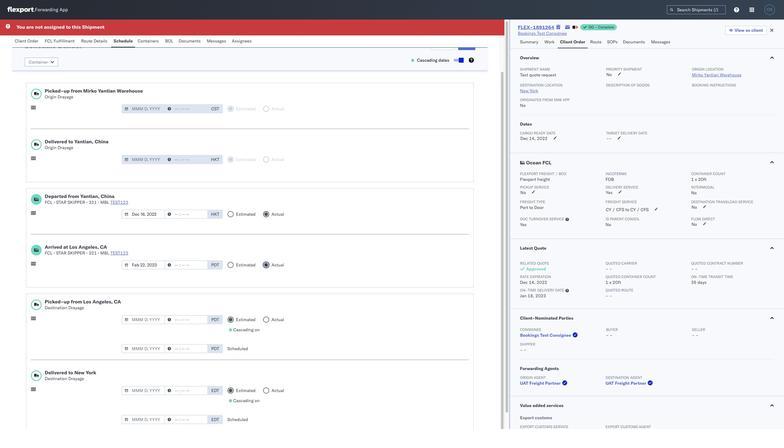 Task type: vqa. For each thing, say whether or not it's contained in the screenshot.


Task type: locate. For each thing, give the bounding box(es) containing it.
to inside delivered to yantian, china origin drayage
[[68, 139, 73, 145]]

0 horizontal spatial container
[[29, 59, 48, 65]]

0 horizontal spatial yes
[[520, 222, 527, 228]]

0 horizontal spatial york
[[86, 370, 96, 376]]

0 horizontal spatial time
[[528, 288, 536, 293]]

1 skipper from the top
[[68, 200, 85, 205]]

york
[[530, 88, 538, 94], [86, 370, 96, 376]]

quoted left contract
[[691, 262, 706, 266]]

scheduled
[[227, 347, 248, 352], [227, 418, 248, 423]]

1 inside container count 1 x 20ft
[[691, 177, 694, 183]]

related
[[520, 262, 536, 266]]

3 actual from the top
[[272, 318, 284, 323]]

york for destination location
[[530, 88, 538, 94]]

1 vertical spatial yes
[[520, 222, 527, 228]]

china
[[95, 139, 108, 145], [101, 194, 114, 200]]

yantian inside origin location mirko yantian warehouse
[[704, 72, 719, 78]]

freight down 'ocean fcl' on the right
[[539, 172, 554, 176]]

cy
[[606, 207, 611, 213], [630, 207, 636, 213]]

documents button up the overview button
[[620, 36, 649, 48]]

x inside quoted container count 1 x 20ft
[[609, 280, 611, 286]]

schedule for schedule
[[114, 38, 133, 44]]

app inside originates from smb app no
[[563, 98, 570, 102]]

container inside 'button'
[[29, 59, 48, 65]]

test down 'nominated'
[[540, 333, 549, 339]]

quoted inside the quoted carrier - -
[[606, 262, 620, 266]]

uat freight partner down "destination agent"
[[606, 381, 646, 387]]

on- up jan
[[520, 288, 528, 293]]

1 horizontal spatial on-
[[691, 275, 699, 280]]

1 vertical spatial york
[[86, 370, 96, 376]]

flexport down ocean
[[520, 172, 538, 176]]

fcl down the assigned
[[45, 38, 53, 44]]

fcl down arrived
[[45, 251, 52, 256]]

quoted left route
[[606, 288, 620, 293]]

to inside delivered to new york destination drayage
[[68, 370, 73, 376]]

fcl inside "button"
[[542, 160, 552, 166]]

shipment name test quote request
[[520, 67, 556, 78]]

0 vertical spatial cascading on
[[233, 328, 260, 333]]

schedule up 'container' 'button'
[[25, 41, 56, 50]]

0 vertical spatial skipper
[[68, 200, 85, 205]]

ca inside picked-up from los angeles, ca destination drayage
[[114, 299, 121, 305]]

test down 1891264
[[537, 31, 545, 36]]

angeles, inside picked-up from los angeles, ca destination drayage
[[92, 299, 113, 305]]

time
[[699, 275, 707, 280], [725, 275, 733, 280], [528, 288, 536, 293]]

dec down cargo
[[520, 136, 528, 141]]

1 vertical spatial container
[[691, 172, 712, 176]]

1 picked- from the top
[[45, 88, 64, 94]]

1 vertical spatial app
[[563, 98, 570, 102]]

picked- for picked-up from mirko yantian warehouse
[[45, 88, 64, 94]]

quoted route - -
[[606, 288, 633, 299]]

schedule right details
[[114, 38, 133, 44]]

freight up pickup service
[[537, 177, 550, 183]]

freight up port
[[520, 200, 535, 205]]

on-
[[691, 275, 699, 280], [520, 288, 528, 293]]

0 horizontal spatial agent
[[534, 376, 546, 381]]

cascading on for delivered to new york
[[233, 399, 260, 404]]

buyer - -
[[606, 328, 618, 339]]

york inside delivered to new york destination drayage
[[86, 370, 96, 376]]

4 estimated from the top
[[236, 389, 256, 394]]

flexport up pickup
[[520, 177, 536, 183]]

summary button
[[518, 36, 542, 48]]

no down "intermodal"
[[691, 190, 697, 196]]

destination inside destination location new york
[[520, 83, 544, 88]]

up inside picked-up from los angeles, ca destination drayage
[[64, 299, 70, 305]]

2 mmm d, yyyy text field from the top
[[121, 210, 165, 219]]

2 test123 button from the top
[[110, 251, 128, 256]]

0 vertical spatial count
[[713, 172, 726, 176]]

x inside container count 1 x 20ft
[[695, 177, 697, 183]]

0 vertical spatial test123 button
[[110, 200, 128, 205]]

on-time transit time 35 days
[[691, 275, 733, 286]]

2 cfs from the left
[[641, 207, 649, 213]]

count up "intermodal"
[[713, 172, 726, 176]]

route down the dg
[[590, 39, 602, 45]]

shipment up route details
[[82, 24, 105, 30]]

delivery right the target
[[621, 131, 637, 136]]

scheduled for picked-up from los angeles, ca
[[227, 347, 248, 352]]

goods
[[637, 83, 650, 88]]

dec inside quoted contract number - - rate expiration dec 14, 2022
[[520, 280, 528, 286]]

/ up parent
[[612, 207, 615, 213]]

0 vertical spatial new
[[520, 88, 529, 94]]

uat freight partner for origin
[[520, 381, 561, 387]]

partner for origin agent
[[545, 381, 561, 387]]

angeles, inside arrived at los angeles, ca fcl • star skipper • 321 • mbl test123
[[78, 244, 99, 251]]

1 vertical spatial cascading
[[233, 328, 254, 333]]

cfs
[[616, 207, 624, 213], [641, 207, 649, 213]]

count right container
[[643, 275, 656, 280]]

2 partner from the left
[[631, 381, 646, 387]]

documents right bol button
[[179, 38, 201, 44]]

None checkbox
[[454, 59, 462, 62]]

china inside delivered to yantian, china origin drayage
[[95, 139, 108, 145]]

2 test123 from the top
[[110, 251, 128, 256]]

1 vertical spatial test123
[[110, 251, 128, 256]]

0 horizontal spatial 20ft
[[613, 280, 621, 286]]

test inside shipment name test quote request
[[520, 72, 528, 78]]

date right ready
[[546, 131, 556, 136]]

bookings test consignee link down the client-nominated parties
[[520, 333, 579, 339]]

up inside picked-up from mirko yantian warehouse origin drayage
[[64, 88, 70, 94]]

uat freight partner down origin agent in the bottom right of the page
[[520, 381, 561, 387]]

ocean fcl button
[[510, 153, 784, 172]]

destination
[[520, 83, 544, 88], [691, 200, 715, 205], [45, 306, 67, 311], [606, 376, 629, 381], [45, 377, 67, 382]]

china for delivered to yantian, china
[[95, 139, 108, 145]]

0 horizontal spatial client order
[[15, 38, 38, 44]]

quote up approved
[[537, 262, 549, 266]]

1 vertical spatial forwarding
[[520, 367, 543, 372]]

1 horizontal spatial forwarding
[[520, 367, 543, 372]]

MMM D, YYYY text field
[[121, 104, 165, 114], [121, 210, 165, 219], [121, 261, 165, 270], [121, 316, 165, 325], [121, 345, 165, 354], [121, 387, 165, 396], [121, 416, 165, 425]]

5 mmm d, yyyy text field from the top
[[121, 345, 165, 354]]

departed
[[45, 194, 67, 200]]

0 vertical spatial scheduled
[[227, 347, 248, 352]]

date
[[546, 131, 556, 136], [638, 131, 647, 136], [555, 288, 564, 293]]

6 mmm d, yyyy text field from the top
[[121, 387, 165, 396]]

client for the left client order button
[[15, 38, 26, 44]]

1 horizontal spatial x
[[695, 177, 697, 183]]

1 vertical spatial scheduled
[[227, 418, 248, 423]]

1 vertical spatial location
[[545, 83, 563, 88]]

pdt for cascading
[[211, 318, 219, 323]]

os
[[767, 7, 773, 12]]

no inside originates from smb app no
[[520, 103, 526, 108]]

latest
[[520, 246, 533, 251]]

container for container count 1 x 20ft
[[691, 172, 712, 176]]

1 pdt from the top
[[211, 263, 219, 268]]

1 vertical spatial 14,
[[529, 280, 535, 286]]

route
[[621, 288, 633, 293]]

container inside container count 1 x 20ft
[[691, 172, 712, 176]]

delivery up 2023
[[537, 288, 554, 293]]

quote down name
[[529, 72, 540, 78]]

no inside intermodal no
[[691, 190, 697, 196]]

flexport. image
[[7, 7, 35, 13]]

2 estimated from the top
[[236, 263, 256, 268]]

0 vertical spatial bookings test consignee
[[518, 31, 567, 36]]

order down are
[[27, 38, 38, 44]]

client order down are
[[15, 38, 38, 44]]

picked- inside picked-up from los angeles, ca destination drayage
[[45, 299, 64, 305]]

pdt
[[211, 263, 219, 268], [211, 318, 219, 323], [211, 347, 219, 352]]

consignee down the "parties"
[[550, 333, 571, 339]]

0 vertical spatial bookings test consignee link
[[518, 30, 567, 36]]

of
[[631, 83, 636, 88]]

0 horizontal spatial x
[[609, 280, 611, 286]]

dec
[[520, 136, 528, 141], [520, 280, 528, 286]]

2 delivered from the top
[[45, 370, 67, 376]]

buyer
[[606, 328, 618, 333]]

work button
[[542, 36, 558, 48]]

app right smb
[[563, 98, 570, 102]]

cascading
[[417, 58, 437, 63], [233, 328, 254, 333], [233, 399, 254, 404]]

dg
[[589, 25, 594, 29]]

fcl inside departed from yantian, china fcl • star skipper • 321 • mbl test123
[[45, 200, 52, 205]]

origin location mirko yantian warehouse
[[692, 67, 742, 78]]

0 horizontal spatial cy
[[606, 207, 611, 213]]

1 uat freight partner link from the left
[[520, 381, 569, 387]]

2 cy from the left
[[630, 207, 636, 213]]

location for york
[[545, 83, 563, 88]]

2 star from the top
[[56, 251, 66, 256]]

1 vertical spatial mirko
[[83, 88, 97, 94]]

2 -- : -- -- text field from the top
[[164, 155, 208, 164]]

1 mbl from the top
[[100, 200, 109, 205]]

2 pdt from the top
[[211, 318, 219, 323]]

1 on from the top
[[255, 328, 260, 333]]

description
[[606, 83, 630, 88]]

/ inside the flexport freight / bco flexport freight
[[555, 172, 558, 176]]

approved
[[526, 267, 546, 272]]

picked- inside picked-up from mirko yantian warehouse origin drayage
[[45, 88, 64, 94]]

latest quote button
[[510, 239, 784, 258]]

uat freight partner link down "destination agent"
[[606, 381, 654, 387]]

321 inside arrived at los angeles, ca fcl • star skipper • 321 • mbl test123
[[89, 251, 97, 256]]

1 vertical spatial test123 button
[[110, 251, 128, 256]]

route for route details
[[81, 38, 93, 44]]

0 vertical spatial 321
[[89, 200, 97, 205]]

shipper - -
[[520, 343, 535, 353]]

you
[[17, 24, 25, 30]]

test up new york link
[[520, 72, 528, 78]]

quoted down the quoted carrier - -
[[606, 275, 620, 280]]

client for the right client order button
[[560, 39, 572, 45]]

client order button
[[12, 36, 42, 47], [558, 36, 588, 48]]

1 horizontal spatial count
[[713, 172, 726, 176]]

1 delivered from the top
[[45, 139, 67, 145]]

no down the priority
[[606, 72, 612, 77]]

date up ocean fcl "button"
[[638, 131, 647, 136]]

no up flow at the bottom right of the page
[[691, 205, 697, 210]]

location inside destination location new york
[[545, 83, 563, 88]]

2 321 from the top
[[89, 251, 97, 256]]

consignee up work
[[546, 31, 567, 36]]

star down at at the left bottom of the page
[[56, 251, 66, 256]]

1 vertical spatial new
[[74, 370, 85, 376]]

uat freight partner link
[[520, 381, 569, 387], [606, 381, 654, 387]]

/ up consol
[[637, 207, 640, 213]]

partner down agents
[[545, 381, 561, 387]]

new for destination
[[520, 88, 529, 94]]

0 vertical spatial warehouse
[[720, 72, 742, 78]]

2 on from the top
[[255, 399, 260, 404]]

skipper inside departed from yantian, china fcl • star skipper • 321 • mbl test123
[[68, 200, 85, 205]]

time up the days
[[699, 275, 707, 280]]

fcl right ocean
[[542, 160, 552, 166]]

quoted inside quoted contract number - - rate expiration dec 14, 2022
[[691, 262, 706, 266]]

20ft inside container count 1 x 20ft
[[698, 177, 707, 183]]

flow direct
[[691, 217, 715, 222]]

client right work button
[[560, 39, 572, 45]]

1 horizontal spatial warehouse
[[720, 72, 742, 78]]

2 vertical spatial test
[[540, 333, 549, 339]]

as
[[746, 28, 750, 33]]

3 -- : -- -- text field from the top
[[164, 316, 208, 325]]

2022 down ready
[[537, 136, 548, 141]]

0 horizontal spatial forwarding
[[35, 7, 58, 13]]

added
[[533, 404, 545, 409]]

1 up quoted route - -
[[606, 280, 608, 286]]

cy up is
[[606, 207, 611, 213]]

related quote
[[520, 262, 549, 266]]

warehouse
[[720, 72, 742, 78], [117, 88, 143, 94]]

customs
[[535, 416, 552, 421]]

1 horizontal spatial time
[[699, 275, 707, 280]]

2 scheduled from the top
[[227, 418, 248, 423]]

0 horizontal spatial schedule
[[25, 41, 56, 50]]

origin inside picked-up from mirko yantian warehouse origin drayage
[[45, 94, 56, 100]]

client down you
[[15, 38, 26, 44]]

time right transit
[[725, 275, 733, 280]]

2 skipper from the top
[[68, 251, 85, 256]]

services
[[546, 404, 563, 409]]

yantian, inside departed from yantian, china fcl • star skipper • 321 • mbl test123
[[80, 194, 99, 200]]

service right turnover
[[549, 217, 564, 222]]

3 pdt from the top
[[211, 347, 219, 352]]

york for delivered to new york
[[86, 370, 96, 376]]

1 up from the top
[[64, 88, 70, 94]]

0 vertical spatial pdt
[[211, 263, 219, 268]]

0 horizontal spatial uat
[[520, 381, 528, 387]]

0 vertical spatial 1
[[691, 177, 694, 183]]

14, down rate
[[529, 280, 535, 286]]

origin inside delivered to yantian, china origin drayage
[[45, 145, 56, 151]]

priority
[[606, 67, 622, 72]]

messages left assignees
[[207, 38, 226, 44]]

quoted inside quoted route - -
[[606, 288, 620, 293]]

0 horizontal spatial los
[[69, 244, 77, 251]]

order left route button
[[573, 39, 585, 45]]

forwarding up not
[[35, 7, 58, 13]]

service down the flexport freight / bco flexport freight
[[534, 185, 549, 190]]

-- : -- -- text field
[[164, 104, 208, 114], [164, 155, 208, 164], [164, 316, 208, 325], [164, 387, 208, 396], [164, 416, 208, 425]]

picked- for picked-up from los angeles, ca
[[45, 299, 64, 305]]

bol
[[165, 38, 173, 44]]

shipment down overview
[[520, 67, 539, 72]]

location for yantian
[[706, 67, 724, 72]]

from inside originates from smb app no
[[542, 98, 553, 102]]

delivered inside delivered to new york destination drayage
[[45, 370, 67, 376]]

1 cascading on from the top
[[233, 328, 260, 333]]

service right transload
[[738, 200, 753, 205]]

1 -- : -- -- text field from the top
[[164, 104, 208, 114]]

1 uat freight partner from the left
[[520, 381, 561, 387]]

messages button up the overview button
[[649, 36, 674, 48]]

latest quote
[[520, 246, 546, 251]]

0 horizontal spatial client
[[15, 38, 26, 44]]

destination for destination agent
[[606, 376, 629, 381]]

schedule builder
[[25, 41, 82, 50]]

1 horizontal spatial shipment
[[520, 67, 539, 72]]

2022 inside quoted contract number - - rate expiration dec 14, 2022
[[537, 280, 547, 286]]

forwarding
[[35, 7, 58, 13], [520, 367, 543, 372]]

date for --
[[638, 131, 647, 136]]

messages up the overview button
[[651, 39, 670, 45]]

1 partner from the left
[[545, 381, 561, 387]]

no down pickup
[[520, 190, 526, 196]]

1 vertical spatial hkt
[[211, 212, 219, 217]]

work
[[544, 39, 555, 45]]

0 horizontal spatial ca
[[100, 244, 107, 251]]

route left details
[[81, 38, 93, 44]]

yes down delivery at the right top of the page
[[606, 190, 613, 196]]

at
[[63, 244, 68, 251]]

time up jan 18, 2023 at bottom right
[[528, 288, 536, 293]]

test123 inside arrived at los angeles, ca fcl • star skipper • 321 • mbl test123
[[110, 251, 128, 256]]

1 vertical spatial test
[[520, 72, 528, 78]]

ocean fcl
[[526, 160, 552, 166]]

0 vertical spatial hkt
[[211, 157, 219, 163]]

priority shipment
[[606, 67, 642, 72]]

2 edt from the top
[[211, 418, 219, 423]]

uat down origin agent in the bottom right of the page
[[520, 381, 528, 387]]

agent down forwarding agents
[[534, 376, 546, 381]]

1 horizontal spatial documents button
[[620, 36, 649, 48]]

2 cascading on from the top
[[233, 399, 260, 404]]

0 horizontal spatial app
[[59, 7, 68, 13]]

location down request
[[545, 83, 563, 88]]

time for on-time delivery date
[[528, 288, 536, 293]]

test123 button
[[110, 200, 128, 205], [110, 251, 128, 256]]

service
[[622, 200, 637, 205]]

0 horizontal spatial partner
[[545, 381, 561, 387]]

35
[[691, 280, 696, 286]]

delivery
[[621, 131, 637, 136], [537, 288, 554, 293]]

0 vertical spatial mbl
[[100, 200, 109, 205]]

1 test123 button from the top
[[110, 200, 128, 205]]

1 vertical spatial skipper
[[68, 251, 85, 256]]

uat freight partner link down origin agent in the bottom right of the page
[[520, 381, 569, 387]]

los inside arrived at los angeles, ca fcl • star skipper • 321 • mbl test123
[[69, 244, 77, 251]]

/ left bco
[[555, 172, 558, 176]]

schedule inside schedule button
[[114, 38, 133, 44]]

1 horizontal spatial yantian
[[704, 72, 719, 78]]

china inside departed from yantian, china fcl • star skipper • 321 • mbl test123
[[101, 194, 114, 200]]

1 vertical spatial 321
[[89, 251, 97, 256]]

dec down rate
[[520, 280, 528, 286]]

1 vertical spatial delivery
[[537, 288, 554, 293]]

dec 14, 2022
[[520, 136, 548, 141]]

drayage
[[58, 94, 73, 100], [58, 145, 73, 151], [68, 306, 84, 311], [68, 377, 84, 382]]

0 vertical spatial picked-
[[45, 88, 64, 94]]

bookings up 'shipper'
[[520, 333, 539, 339]]

0 horizontal spatial order
[[27, 38, 38, 44]]

1 vertical spatial star
[[56, 251, 66, 256]]

edt for -- : -- -- text box corresponding to 1st mmm d, yyyy text box from the bottom
[[211, 418, 219, 423]]

1 horizontal spatial yes
[[606, 190, 613, 196]]

1 horizontal spatial uat freight partner link
[[606, 381, 654, 387]]

1 horizontal spatial uat
[[606, 381, 614, 387]]

yantian, inside delivered to yantian, china origin drayage
[[74, 139, 93, 145]]

delivered for delivered to new york
[[45, 370, 67, 376]]

1 horizontal spatial uat freight partner
[[606, 381, 646, 387]]

drayage inside delivered to new york destination drayage
[[68, 377, 84, 382]]

0 vertical spatial star
[[56, 200, 66, 205]]

0 vertical spatial flexport
[[520, 172, 538, 176]]

1 vertical spatial picked-
[[45, 299, 64, 305]]

1 horizontal spatial cfs
[[641, 207, 649, 213]]

1 uat from the left
[[520, 381, 528, 387]]

quoted for quoted container count 1 x 20ft
[[606, 275, 620, 280]]

value added services
[[520, 404, 563, 409]]

york inside destination location new york
[[530, 88, 538, 94]]

destination for destination location new york
[[520, 83, 544, 88]]

1 up "intermodal"
[[691, 177, 694, 183]]

uat for destination
[[606, 381, 614, 387]]

2 up from the top
[[64, 299, 70, 305]]

1 horizontal spatial location
[[706, 67, 724, 72]]

cascading for picked-up from los angeles, ca
[[233, 328, 254, 333]]

0 vertical spatial quote
[[529, 72, 540, 78]]

1 edt from the top
[[211, 389, 219, 394]]

0 vertical spatial 2022
[[537, 136, 548, 141]]

0 vertical spatial los
[[69, 244, 77, 251]]

partner
[[545, 381, 561, 387], [631, 381, 646, 387]]

quoted left carrier
[[606, 262, 620, 266]]

quoted
[[606, 262, 620, 266], [691, 262, 706, 266], [606, 275, 620, 280], [606, 288, 620, 293]]

1 agent from the left
[[534, 376, 546, 381]]

freight
[[539, 172, 554, 176], [537, 177, 550, 183]]

forwarding agents
[[520, 367, 559, 372]]

agent
[[534, 376, 546, 381], [630, 376, 642, 381]]

uat freight partner
[[520, 381, 561, 387], [606, 381, 646, 387]]

client order button down are
[[12, 36, 42, 47]]

cy down service
[[630, 207, 636, 213]]

0 horizontal spatial new
[[74, 370, 85, 376]]

target delivery date
[[606, 131, 647, 136]]

bookings test consignee down 'nominated'
[[520, 333, 571, 339]]

delivered inside delivered to yantian, china origin drayage
[[45, 139, 67, 145]]

on- for on-time delivery date
[[520, 288, 528, 293]]

dates
[[520, 122, 532, 127]]

1 horizontal spatial messages button
[[649, 36, 674, 48]]

agent up value added services button
[[630, 376, 642, 381]]

0 vertical spatial yantian,
[[74, 139, 93, 145]]

client-
[[520, 316, 535, 322]]

14,
[[529, 136, 536, 141], [529, 280, 535, 286]]

drayage inside picked-up from los angeles, ca destination drayage
[[68, 306, 84, 311]]

quoted for quoted carrier - -
[[606, 262, 620, 266]]

2 uat freight partner link from the left
[[606, 381, 654, 387]]

2 agent from the left
[[630, 376, 642, 381]]

star down departed
[[56, 200, 66, 205]]

-- : -- -- text field
[[164, 210, 208, 219], [164, 261, 208, 270], [164, 345, 208, 354]]

0 horizontal spatial route
[[81, 38, 93, 44]]

20ft inside quoted container count 1 x 20ft
[[613, 280, 621, 286]]

fcl down departed
[[45, 200, 52, 205]]

-- : -- -- text field for 1st mmm d, yyyy text box from the bottom
[[164, 416, 208, 425]]

route details button
[[79, 36, 111, 47]]

no down the originates on the top right
[[520, 103, 526, 108]]

0 horizontal spatial uat freight partner link
[[520, 381, 569, 387]]

mbl
[[100, 200, 109, 205], [100, 251, 109, 256]]

1 star from the top
[[56, 200, 66, 205]]

0 vertical spatial -- : -- -- text field
[[164, 210, 208, 219]]

1 vertical spatial bookings
[[520, 333, 539, 339]]

cascading on
[[233, 328, 260, 333], [233, 399, 260, 404]]

1 vertical spatial -- : -- -- text field
[[164, 261, 208, 270]]

cascading for delivered to new york
[[233, 399, 254, 404]]

5 -- : -- -- text field from the top
[[164, 416, 208, 425]]

shipment inside shipment name test quote request
[[520, 67, 539, 72]]

time for on-time transit time 35 days
[[699, 275, 707, 280]]

1 horizontal spatial agent
[[630, 376, 642, 381]]

cancel
[[436, 43, 450, 48]]

flex-1891264
[[518, 24, 554, 30]]

location inside origin location mirko yantian warehouse
[[706, 67, 724, 72]]

fob
[[606, 177, 614, 183]]

2 uat from the left
[[606, 381, 614, 387]]

fcl
[[45, 38, 53, 44], [542, 160, 552, 166], [45, 200, 52, 205], [45, 251, 52, 256]]

consignee down the client-
[[520, 328, 541, 333]]

rate
[[520, 275, 529, 280]]

1 321 from the top
[[89, 200, 97, 205]]

uat down "destination agent"
[[606, 381, 614, 387]]

transload
[[716, 200, 737, 205]]

on for delivered to new york
[[255, 399, 260, 404]]

2 hkt from the top
[[211, 212, 219, 217]]

1 vertical spatial cascading on
[[233, 399, 260, 404]]

1 vertical spatial count
[[643, 275, 656, 280]]

mirko yantian warehouse link
[[692, 72, 742, 78]]

bookings test consignee down 1891264
[[518, 31, 567, 36]]

on- inside "on-time transit time 35 days"
[[691, 275, 699, 280]]

1 horizontal spatial york
[[530, 88, 538, 94]]

1 inside quoted container count 1 x 20ft
[[606, 280, 608, 286]]

x up "intermodal"
[[695, 177, 697, 183]]

warehouse inside origin location mirko yantian warehouse
[[720, 72, 742, 78]]

bookings down flex-
[[518, 31, 536, 36]]

from inside picked-up from los angeles, ca destination drayage
[[71, 299, 82, 305]]

1 scheduled from the top
[[227, 347, 248, 352]]

1 vertical spatial bookings test consignee link
[[520, 333, 579, 339]]

20ft up quoted route - -
[[613, 280, 621, 286]]

destination for destination transload service
[[691, 200, 715, 205]]

container
[[29, 59, 48, 65], [691, 172, 712, 176]]

new inside destination location new york
[[520, 88, 529, 94]]

forwarding up origin agent in the bottom right of the page
[[520, 367, 543, 372]]

from inside picked-up from mirko yantian warehouse origin drayage
[[71, 88, 82, 94]]

documents
[[179, 38, 201, 44], [623, 39, 645, 45]]

new inside delivered to new york destination drayage
[[74, 370, 85, 376]]

warehouse inside picked-up from mirko yantian warehouse origin drayage
[[117, 88, 143, 94]]

4 -- : -- -- text field from the top
[[164, 387, 208, 396]]

delivered
[[45, 139, 67, 145], [45, 370, 67, 376]]

x up quoted route - -
[[609, 280, 611, 286]]

1 test123 from the top
[[110, 200, 128, 205]]

0 vertical spatial on
[[255, 328, 260, 333]]

test123 inside departed from yantian, china fcl • star skipper • 321 • mbl test123
[[110, 200, 128, 205]]

partner down "destination agent"
[[631, 381, 646, 387]]

client order button right work
[[558, 36, 588, 48]]

mbl inside arrived at los angeles, ca fcl • star skipper • 321 • mbl test123
[[100, 251, 109, 256]]

2 mbl from the top
[[100, 251, 109, 256]]

flexport
[[520, 172, 538, 176], [520, 177, 536, 183]]

1 -- : -- -- text field from the top
[[164, 210, 208, 219]]

1 vertical spatial 1
[[606, 280, 608, 286]]

forwarding app link
[[7, 7, 68, 13]]

dates
[[439, 58, 449, 63]]

freight
[[520, 200, 535, 205], [606, 200, 621, 205], [529, 381, 544, 387], [615, 381, 630, 387]]

2 vertical spatial pdt
[[211, 347, 219, 352]]

documents button right 'bol'
[[176, 36, 204, 47]]

name
[[540, 67, 550, 72]]

1 horizontal spatial documents
[[623, 39, 645, 45]]

1 hkt from the top
[[211, 157, 219, 163]]

2 picked- from the top
[[45, 299, 64, 305]]

location up mirko yantian warehouse link
[[706, 67, 724, 72]]

quoted inside quoted container count 1 x 20ft
[[606, 275, 620, 280]]

on- for on-time transit time 35 days
[[691, 275, 699, 280]]

2 uat freight partner from the left
[[606, 381, 646, 387]]

0 vertical spatial yantian
[[704, 72, 719, 78]]

uat freight partner for destination
[[606, 381, 646, 387]]



Task type: describe. For each thing, give the bounding box(es) containing it.
1 horizontal spatial client order button
[[558, 36, 588, 48]]

1 vertical spatial quote
[[537, 262, 549, 266]]

number
[[727, 262, 743, 266]]

0 vertical spatial dec
[[520, 136, 528, 141]]

2 horizontal spatial time
[[725, 275, 733, 280]]

picked-up from los angeles, ca destination drayage
[[45, 299, 121, 311]]

china for departed from yantian, china
[[101, 194, 114, 200]]

3 estimated from the top
[[236, 318, 256, 323]]

from inside departed from yantian, china fcl • star skipper • 321 • mbl test123
[[68, 194, 79, 200]]

freight down origin agent in the bottom right of the page
[[529, 381, 544, 387]]

consol
[[625, 217, 640, 222]]

4 actual from the top
[[272, 389, 284, 394]]

0 horizontal spatial documents button
[[176, 36, 204, 47]]

departed from yantian, china fcl • star skipper • 321 • mbl test123
[[45, 194, 128, 205]]

schedule for schedule builder
[[25, 41, 56, 50]]

0 vertical spatial shipment
[[82, 24, 105, 30]]

overview
[[520, 55, 539, 61]]

order for the left client order button
[[27, 38, 38, 44]]

-- : -- -- text field for fourth mmm d, yyyy text box from the bottom
[[164, 316, 208, 325]]

0 horizontal spatial messages button
[[204, 36, 229, 47]]

1 cfs from the left
[[616, 207, 624, 213]]

0 vertical spatial app
[[59, 7, 68, 13]]

client order for the right client order button
[[560, 39, 585, 45]]

carrier
[[621, 262, 637, 266]]

14, inside quoted contract number - - rate expiration dec 14, 2022
[[529, 280, 535, 286]]

count inside container count 1 x 20ft
[[713, 172, 726, 176]]

container button
[[25, 58, 58, 67]]

0 vertical spatial yes
[[606, 190, 613, 196]]

drayage inside delivered to yantian, china origin drayage
[[58, 145, 73, 151]]

shipment
[[623, 67, 642, 72]]

3 -- : -- -- text field from the top
[[164, 345, 208, 354]]

destination inside delivered to new york destination drayage
[[45, 377, 67, 382]]

agent for destination agent
[[630, 376, 642, 381]]

uat freight partner link for destination
[[606, 381, 654, 387]]

turnover
[[529, 217, 548, 222]]

freight inside freight type port to door
[[520, 200, 535, 205]]

sops button
[[605, 36, 620, 48]]

star inside departed from yantian, china fcl • star skipper • 321 • mbl test123
[[56, 200, 66, 205]]

test123 button for departed from yantian, china
[[110, 200, 128, 205]]

intermodal
[[691, 185, 715, 190]]

partner for destination agent
[[631, 381, 646, 387]]

to inside freight type port to door
[[529, 205, 533, 211]]

forwarding for forwarding app
[[35, 7, 58, 13]]

mbl inside departed from yantian, china fcl • star skipper • 321 • mbl test123
[[100, 200, 109, 205]]

1 vertical spatial bookings test consignee
[[520, 333, 571, 339]]

uat for origin
[[520, 381, 528, 387]]

cargo ready date
[[520, 131, 556, 136]]

on-time delivery date
[[520, 288, 564, 293]]

skipper inside arrived at los angeles, ca fcl • star skipper • 321 • mbl test123
[[68, 251, 85, 256]]

no inside is parent consol no
[[606, 222, 611, 228]]

18,
[[528, 294, 534, 299]]

service up service
[[623, 185, 638, 190]]

view as client
[[735, 28, 763, 33]]

builder
[[58, 41, 82, 50]]

3 mmm d, yyyy text field from the top
[[121, 261, 165, 270]]

uat freight partner link for origin
[[520, 381, 569, 387]]

freight down "destination agent"
[[615, 381, 630, 387]]

fcl inside arrived at los angeles, ca fcl • star skipper • 321 • mbl test123
[[45, 251, 52, 256]]

2 -- : -- -- text field from the top
[[164, 261, 208, 270]]

count inside quoted container count 1 x 20ft
[[643, 275, 656, 280]]

1 horizontal spatial messages
[[651, 39, 670, 45]]

forwarding for forwarding agents
[[520, 367, 543, 372]]

1 estimated from the top
[[236, 212, 256, 217]]

no down flow at the bottom right of the page
[[691, 222, 697, 228]]

7 mmm d, yyyy text field from the top
[[121, 416, 165, 425]]

4 mmm d, yyyy text field from the top
[[121, 316, 165, 325]]

route for route
[[590, 39, 602, 45]]

freight down delivery at the right top of the page
[[606, 200, 621, 205]]

save
[[462, 43, 472, 48]]

save button
[[458, 41, 475, 50]]

yantian, for to
[[74, 139, 93, 145]]

doc turnover service
[[520, 217, 564, 222]]

destination agent
[[606, 376, 642, 381]]

quoted for quoted contract number - - rate expiration dec 14, 2022
[[691, 262, 706, 266]]

bol button
[[163, 36, 176, 47]]

2023
[[535, 294, 546, 299]]

drayage inside picked-up from mirko yantian warehouse origin drayage
[[58, 94, 73, 100]]

321 inside departed from yantian, china fcl • star skipper • 321 • mbl test123
[[89, 200, 97, 205]]

1 horizontal spatial /
[[612, 207, 615, 213]]

hkt for delivered to yantian, china
[[211, 157, 219, 163]]

2 vertical spatial consignee
[[550, 333, 571, 339]]

up for los
[[64, 299, 70, 305]]

1 flexport from the top
[[520, 172, 538, 176]]

pickup
[[520, 185, 533, 190]]

expiration
[[530, 275, 551, 280]]

schedule button
[[111, 36, 135, 47]]

jan
[[520, 294, 526, 299]]

delivered to new york destination drayage
[[45, 370, 96, 382]]

1 vertical spatial freight
[[537, 177, 550, 183]]

fulfillment
[[54, 38, 75, 44]]

transit
[[708, 275, 724, 280]]

0 vertical spatial consignee
[[546, 31, 567, 36]]

cascading on for picked-up from los angeles, ca
[[233, 328, 260, 333]]

contract
[[707, 262, 726, 266]]

summary
[[520, 39, 538, 45]]

client-nominated parties button
[[510, 310, 784, 328]]

0 horizontal spatial client order button
[[12, 36, 42, 47]]

details
[[94, 38, 107, 44]]

0 vertical spatial freight
[[539, 172, 554, 176]]

1 horizontal spatial delivery
[[621, 131, 637, 136]]

1 mmm d, yyyy text field from the top
[[121, 104, 165, 114]]

agent for origin agent
[[534, 376, 546, 381]]

are
[[26, 24, 34, 30]]

days
[[698, 280, 707, 286]]

ocean
[[526, 160, 541, 166]]

delivered for delivered to yantian, china
[[45, 139, 67, 145]]

quoted for quoted route - -
[[606, 288, 620, 293]]

1 vertical spatial consignee
[[520, 328, 541, 333]]

quote inside shipment name test quote request
[[529, 72, 540, 78]]

mirko inside origin location mirko yantian warehouse
[[692, 72, 703, 78]]

assignees
[[232, 38, 252, 44]]

yantian, for from
[[80, 194, 99, 200]]

this
[[72, 24, 81, 30]]

-- : -- -- text field for sixth mmm d, yyyy text box from the top
[[164, 387, 208, 396]]

parent
[[610, 217, 624, 222]]

test123 button for arrived at los angeles, ca
[[110, 251, 128, 256]]

os button
[[763, 3, 777, 17]]

door
[[534, 205, 544, 211]]

picked-up from mirko yantian warehouse origin drayage
[[45, 88, 143, 100]]

booking instructions
[[692, 83, 736, 88]]

seller - -
[[692, 328, 705, 339]]

0 vertical spatial cascading
[[417, 58, 437, 63]]

flex-1891264 link
[[518, 24, 554, 30]]

container
[[621, 275, 642, 280]]

delivery
[[606, 185, 622, 190]]

originates from smb app no
[[520, 98, 570, 108]]

cancel button
[[432, 41, 455, 50]]

pdt for actual
[[211, 263, 219, 268]]

scheduled for delivered to new york
[[227, 418, 248, 423]]

date for dec 14, 2022
[[546, 131, 556, 136]]

incoterms fob
[[606, 172, 627, 183]]

is parent consol no
[[606, 217, 640, 228]]

nominated
[[535, 316, 558, 322]]

star inside arrived at los angeles, ca fcl • star skipper • 321 • mbl test123
[[56, 251, 66, 256]]

date up the "parties"
[[555, 288, 564, 293]]

flexport freight / bco flexport freight
[[520, 172, 566, 183]]

0 horizontal spatial messages
[[207, 38, 226, 44]]

view as client button
[[725, 26, 767, 35]]

new york link
[[520, 88, 538, 94]]

hkt for departed from yantian, china
[[211, 212, 219, 217]]

2 actual from the top
[[272, 263, 284, 268]]

los inside picked-up from los angeles, ca destination drayage
[[83, 299, 91, 305]]

0 horizontal spatial delivery
[[537, 288, 554, 293]]

incoterms
[[606, 172, 627, 176]]

you are not assigned to this shipment
[[17, 24, 105, 30]]

1 actual from the top
[[272, 212, 284, 217]]

on for picked-up from los angeles, ca
[[255, 328, 260, 333]]

up for mirko
[[64, 88, 70, 94]]

direct
[[702, 217, 715, 222]]

complete
[[598, 25, 614, 29]]

2 horizontal spatial /
[[637, 207, 640, 213]]

pickup service
[[520, 185, 549, 190]]

doc
[[520, 217, 528, 222]]

export customs
[[520, 416, 552, 421]]

0 vertical spatial 14,
[[529, 136, 536, 141]]

fcl inside button
[[45, 38, 53, 44]]

new for delivered
[[74, 370, 85, 376]]

--
[[606, 136, 612, 141]]

assigned
[[44, 24, 65, 30]]

1 cy from the left
[[606, 207, 611, 213]]

edt for sixth mmm d, yyyy text box from the top's -- : -- -- text box
[[211, 389, 219, 394]]

client order for the left client order button
[[15, 38, 38, 44]]

fcl fulfillment
[[45, 38, 75, 44]]

description of goods
[[606, 83, 650, 88]]

yantian inside picked-up from mirko yantian warehouse origin drayage
[[98, 88, 116, 94]]

destination location new york
[[520, 83, 563, 94]]

order for the right client order button
[[573, 39, 585, 45]]

origin inside origin location mirko yantian warehouse
[[692, 67, 705, 72]]

route button
[[588, 36, 605, 48]]

0 vertical spatial bookings
[[518, 31, 536, 36]]

MMM D, YYYY text field
[[121, 155, 165, 164]]

ca inside arrived at los angeles, ca fcl • star skipper • 321 • mbl test123
[[100, 244, 107, 251]]

bco
[[559, 172, 566, 176]]

destination inside picked-up from los angeles, ca destination drayage
[[45, 306, 67, 311]]

0 vertical spatial test
[[537, 31, 545, 36]]

freight type port to door
[[520, 200, 545, 211]]

containers button
[[135, 36, 163, 47]]

0 horizontal spatial documents
[[179, 38, 201, 44]]

client
[[751, 28, 763, 33]]

Search Shipments (/) text field
[[667, 5, 726, 14]]

seller
[[692, 328, 705, 333]]

2 flexport from the top
[[520, 177, 536, 183]]

container for container
[[29, 59, 48, 65]]

cascading dates
[[417, 58, 449, 63]]

mirko inside picked-up from mirko yantian warehouse origin drayage
[[83, 88, 97, 94]]

delivery service
[[606, 185, 638, 190]]

arrived
[[45, 244, 62, 251]]



